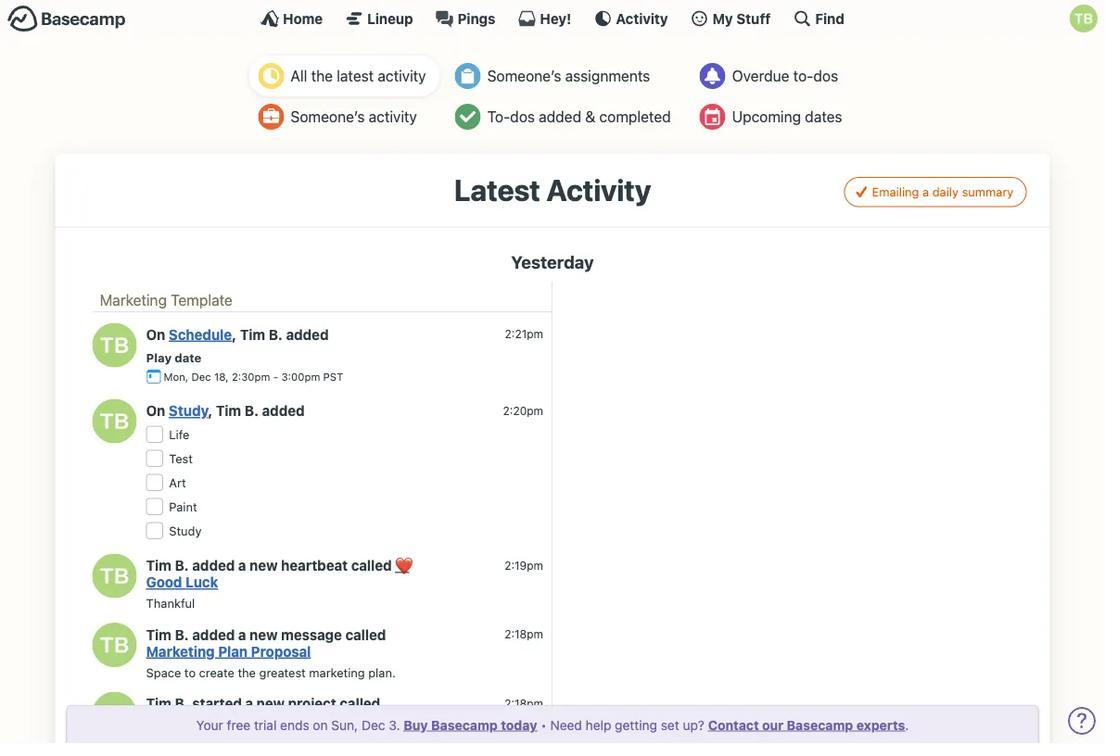 Task type: describe. For each thing, give the bounding box(es) containing it.
activity link
[[594, 9, 668, 28]]

someone's activity
[[291, 108, 417, 126]]

luck
[[185, 574, 218, 591]]

emailing a daily summary button
[[844, 177, 1027, 207]]

-
[[273, 370, 278, 383]]

summary
[[962, 185, 1014, 199]]

&
[[585, 108, 596, 126]]

create
[[199, 666, 234, 680]]

added for tim b. added a new message called marketing plan proposal
[[192, 627, 235, 643]]

yesterday
[[511, 252, 594, 272]]

thankful
[[146, 597, 195, 610]]

today
[[501, 718, 537, 733]]

1 vertical spatial dec
[[362, 718, 385, 733]]

emailing a daily summary
[[872, 185, 1014, 199]]

to-dos added & completed link
[[446, 96, 685, 137]]

b. for message
[[175, 627, 189, 643]]

2:20pm
[[503, 404, 543, 417]]

all the latest activity link
[[249, 56, 440, 96]]

test link
[[169, 452, 193, 466]]

latest activity
[[454, 172, 651, 208]]

schedule image
[[700, 104, 726, 130]]

•
[[541, 718, 547, 733]]

tim burton image for study
[[92, 399, 137, 444]]

tim down the 18,
[[216, 403, 241, 419]]

latest
[[337, 67, 374, 85]]

tim burton image for marketing plan proposal
[[92, 623, 137, 668]]

1 vertical spatial the
[[238, 666, 256, 680]]

to-
[[793, 67, 814, 85]]

tim b. added a new heartbeat called
[[146, 558, 395, 574]]

3:00pm
[[281, 370, 320, 383]]

trial
[[254, 718, 277, 733]]

your
[[196, 718, 223, 733]]

0 vertical spatial study
[[169, 403, 208, 419]]

lineup
[[367, 10, 413, 26]]

0 vertical spatial the
[[311, 67, 333, 85]]

greatest
[[259, 666, 306, 680]]

a for tim b. added a new heartbeat called
[[238, 558, 246, 574]]

latest
[[454, 172, 540, 208]]

stuff
[[737, 10, 771, 26]]

0 vertical spatial study link
[[169, 403, 208, 419]]

b. for heartbeat
[[175, 558, 189, 574]]

1 vertical spatial study
[[169, 524, 202, 538]]

sun,
[[331, 718, 358, 733]]

my
[[713, 10, 733, 26]]

on schedule ,       tim b. added
[[146, 326, 329, 343]]

play
[[146, 351, 172, 365]]

life link
[[169, 428, 190, 442]]

plan
[[218, 643, 248, 660]]

to-
[[487, 108, 510, 126]]

our
[[762, 718, 784, 733]]

2:18pm for tim b. started a new project called
[[505, 697, 543, 710]]

added down the -
[[262, 403, 305, 419]]

emailing
[[872, 185, 919, 199]]

free
[[227, 718, 251, 733]]

added for to-dos added & completed
[[539, 108, 581, 126]]

overdue
[[732, 67, 790, 85]]

1 vertical spatial dos
[[510, 108, 535, 126]]

to
[[184, 666, 196, 680]]

need
[[550, 718, 582, 733]]

reports image
[[700, 63, 726, 89]]

all the latest activity
[[291, 67, 426, 85]]

0 vertical spatial marketing
[[100, 292, 167, 309]]

tim b. added a new message called marketing plan proposal
[[146, 627, 386, 660]]

added up 3:00pm
[[286, 326, 329, 343]]

2:20pm element
[[503, 404, 543, 417]]

new for message
[[250, 627, 278, 643]]

good
[[146, 574, 182, 591]]

lineup link
[[345, 9, 413, 28]]

upcoming
[[732, 108, 801, 126]]

assignment image
[[455, 63, 481, 89]]

b. down 2:30pm on the left of the page
[[245, 403, 259, 419]]

space
[[146, 666, 181, 680]]

proposal
[[251, 643, 311, 660]]

18,
[[214, 370, 229, 383]]

paint
[[169, 500, 197, 514]]

home
[[283, 10, 323, 26]]

activity inside main 'element'
[[616, 10, 668, 26]]

overdue to-dos
[[732, 67, 838, 85]]

on
[[313, 718, 328, 733]]

home link
[[261, 9, 323, 28]]

tim for tim b. started a new project called marketing template
[[146, 696, 171, 712]]

new for heartbeat
[[250, 558, 278, 574]]

2:18pm for tim b. added a new message called
[[505, 628, 543, 641]]

art link
[[169, 476, 186, 490]]

dec inside the play date mon, dec 18, 2:30pm -     3:00pm pst
[[191, 370, 211, 383]]

project
[[288, 696, 336, 712]]

my stuff button
[[690, 9, 771, 28]]

❤️ good luck
[[146, 558, 409, 591]]

paint link
[[169, 500, 197, 514]]

tim burton image for on
[[92, 323, 137, 368]]

to-dos added & completed
[[487, 108, 671, 126]]

.
[[905, 718, 909, 733]]



Task type: vqa. For each thing, say whether or not it's contained in the screenshot.


Task type: locate. For each thing, give the bounding box(es) containing it.
new up 'proposal' at the bottom of the page
[[250, 627, 278, 643]]

1 vertical spatial someone's
[[291, 108, 365, 126]]

2:18pm element down the 2:19pm
[[505, 628, 543, 641]]

1 horizontal spatial ,
[[232, 326, 237, 343]]

1 on from the top
[[146, 326, 165, 343]]

added for tim b. added a new heartbeat called
[[192, 558, 235, 574]]

message
[[281, 627, 342, 643]]

tim up the play date mon, dec 18, 2:30pm -     3:00pm pst
[[240, 326, 265, 343]]

hey!
[[540, 10, 571, 26]]

someone's up to-
[[487, 67, 562, 85]]

1 2:18pm from the top
[[505, 628, 543, 641]]

a inside tim b. started a new project called marketing template
[[245, 696, 253, 712]]

activity down &
[[546, 172, 651, 208]]

1 vertical spatial marketing
[[146, 643, 215, 660]]

activity report image
[[258, 63, 284, 89]]

template inside tim b. started a new project called marketing template
[[218, 712, 281, 729]]

1 basecamp from the left
[[431, 718, 498, 733]]

tim burton image for tim b. started a new project called
[[92, 692, 137, 737]]

a up plan
[[238, 627, 246, 643]]

the down plan
[[238, 666, 256, 680]]

0 vertical spatial new
[[250, 558, 278, 574]]

1 vertical spatial activity
[[546, 172, 651, 208]]

template down started
[[218, 712, 281, 729]]

1 vertical spatial study link
[[169, 524, 202, 538]]

2 vertical spatial called
[[340, 696, 380, 712]]

2:19pm element
[[505, 559, 543, 572]]

all
[[291, 67, 307, 85]]

marketing template
[[100, 292, 233, 309]]

0 vertical spatial dos
[[814, 67, 838, 85]]

test
[[169, 452, 193, 466]]

study link up life
[[169, 403, 208, 419]]

date
[[175, 351, 202, 365]]

marketing plan proposal link
[[146, 643, 311, 660]]

dec
[[191, 370, 211, 383], [362, 718, 385, 733]]

added up luck
[[192, 558, 235, 574]]

switch accounts image
[[7, 5, 126, 33]]

b. down to
[[175, 696, 189, 712]]

started
[[192, 696, 242, 712]]

schedule
[[169, 326, 232, 343]]

a for tim b. added a new message called marketing plan proposal
[[238, 627, 246, 643]]

0 horizontal spatial basecamp
[[431, 718, 498, 733]]

pings
[[458, 10, 496, 26]]

activity
[[616, 10, 668, 26], [546, 172, 651, 208]]

2:18pm
[[505, 628, 543, 641], [505, 697, 543, 710]]

new inside tim b. started a new project called marketing template
[[257, 696, 285, 712]]

1 2:18pm element from the top
[[505, 628, 543, 641]]

pings button
[[435, 9, 496, 28]]

tim up "good"
[[146, 558, 171, 574]]

2 basecamp from the left
[[787, 718, 853, 733]]

1 vertical spatial called
[[345, 627, 386, 643]]

2:18pm element for tim b. started a new project called marketing template
[[505, 697, 543, 710]]

1 horizontal spatial someone's
[[487, 67, 562, 85]]

find button
[[793, 9, 845, 28]]

plan.
[[368, 666, 396, 680]]

2 2:18pm element from the top
[[505, 697, 543, 710]]

a left the daily
[[923, 185, 929, 199]]

contact
[[708, 718, 759, 733]]

life
[[169, 428, 190, 442]]

called inside tim b. started a new project called marketing template
[[340, 696, 380, 712]]

1 vertical spatial tim burton image
[[92, 692, 137, 737]]

marketing inside the tim b. added a new message called marketing plan proposal
[[146, 643, 215, 660]]

tim burton image
[[1070, 5, 1098, 32], [92, 399, 137, 444], [92, 554, 137, 599], [92, 623, 137, 668]]

2 tim burton image from the top
[[92, 692, 137, 737]]

called for tim b. started a new project called marketing template
[[340, 696, 380, 712]]

0 vertical spatial activity
[[378, 67, 426, 85]]

schedule link
[[169, 326, 232, 343]]

called up plan.
[[345, 627, 386, 643]]

study link down the paint
[[169, 524, 202, 538]]

todo image
[[455, 104, 481, 130]]

upcoming dates
[[732, 108, 842, 126]]

activity down the all the latest activity
[[369, 108, 417, 126]]

called up sun,
[[340, 696, 380, 712]]

0 horizontal spatial the
[[238, 666, 256, 680]]

new for project
[[257, 696, 285, 712]]

your free trial ends on sun, dec  3. buy basecamp today • need help getting set up? contact our basecamp experts .
[[196, 718, 909, 733]]

experts
[[857, 718, 905, 733]]

a inside emailing a daily summary 'button'
[[923, 185, 929, 199]]

new left heartbeat
[[250, 558, 278, 574]]

called left ❤️
[[351, 558, 392, 574]]

2 vertical spatial new
[[257, 696, 285, 712]]

ends
[[280, 718, 309, 733]]

2:21pm element
[[505, 328, 543, 341]]

dos up dates
[[814, 67, 838, 85]]

added left &
[[539, 108, 581, 126]]

,
[[232, 326, 237, 343], [208, 403, 213, 419]]

2:18pm element up today
[[505, 697, 543, 710]]

0 vertical spatial ,
[[232, 326, 237, 343]]

1 vertical spatial 2:18pm element
[[505, 697, 543, 710]]

3.
[[389, 718, 400, 733]]

1 vertical spatial marketing template link
[[146, 712, 281, 729]]

study up life
[[169, 403, 208, 419]]

the right all
[[311, 67, 333, 85]]

called inside the tim b. added a new message called marketing plan proposal
[[345, 627, 386, 643]]

marketing up play
[[100, 292, 167, 309]]

activity right latest in the left of the page
[[378, 67, 426, 85]]

assignments
[[565, 67, 650, 85]]

tim inside the tim b. added a new message called marketing plan proposal
[[146, 627, 171, 643]]

tim for tim b. added a new message called marketing plan proposal
[[146, 627, 171, 643]]

a for tim b. started a new project called marketing template
[[245, 696, 253, 712]]

1 vertical spatial ,
[[208, 403, 213, 419]]

a up free
[[245, 696, 253, 712]]

added inside the tim b. added a new message called marketing plan proposal
[[192, 627, 235, 643]]

2 on from the top
[[146, 403, 165, 419]]

tim burton image
[[92, 323, 137, 368], [92, 692, 137, 737]]

marketing up to
[[146, 643, 215, 660]]

marketing down started
[[146, 712, 215, 729]]

marketing for tim b. started a new project called marketing template
[[146, 712, 215, 729]]

daily
[[933, 185, 959, 199]]

activity
[[378, 67, 426, 85], [369, 108, 417, 126]]

2:18pm element
[[505, 628, 543, 641], [505, 697, 543, 710]]

1 vertical spatial new
[[250, 627, 278, 643]]

dos inside 'link'
[[814, 67, 838, 85]]

b. up the -
[[269, 326, 283, 343]]

set
[[661, 718, 679, 733]]

template
[[171, 292, 233, 309], [218, 712, 281, 729]]

dates
[[805, 108, 842, 126]]

b. inside the tim b. added a new message called marketing plan proposal
[[175, 627, 189, 643]]

art
[[169, 476, 186, 490]]

study down the paint
[[169, 524, 202, 538]]

marketing inside tim b. started a new project called marketing template
[[146, 712, 215, 729]]

someone's for someone's assignments
[[487, 67, 562, 85]]

on up play
[[146, 326, 165, 343]]

basecamp right buy
[[431, 718, 498, 733]]

play date link
[[146, 351, 202, 365]]

1 horizontal spatial basecamp
[[787, 718, 853, 733]]

b.
[[269, 326, 283, 343], [245, 403, 259, 419], [175, 558, 189, 574], [175, 627, 189, 643], [175, 696, 189, 712]]

1 vertical spatial 2:18pm
[[505, 697, 543, 710]]

person report image
[[258, 104, 284, 130]]

0 horizontal spatial ,
[[208, 403, 213, 419]]

pst
[[323, 370, 343, 383]]

0 vertical spatial on
[[146, 326, 165, 343]]

0 vertical spatial 2:18pm
[[505, 628, 543, 641]]

0 vertical spatial 2:18pm element
[[505, 628, 543, 641]]

hey! button
[[518, 9, 571, 28]]

upcoming dates link
[[690, 96, 856, 137]]

1 horizontal spatial dec
[[362, 718, 385, 733]]

, for study
[[208, 403, 213, 419]]

main element
[[0, 0, 1105, 36]]

1 horizontal spatial the
[[311, 67, 333, 85]]

marketing
[[309, 666, 365, 680]]

called for tim b. added a new message called marketing plan proposal
[[345, 627, 386, 643]]

0 vertical spatial template
[[171, 292, 233, 309]]

marketing template link up "schedule" link
[[100, 292, 233, 309]]

❤️
[[395, 558, 409, 574]]

b. for project
[[175, 696, 189, 712]]

tim inside tim b. started a new project called marketing template
[[146, 696, 171, 712]]

2 2:18pm from the top
[[505, 697, 543, 710]]

on
[[146, 326, 165, 343], [146, 403, 165, 419]]

tim burton image for ❤️ good luck
[[92, 554, 137, 599]]

dec left the 18,
[[191, 370, 211, 383]]

0 vertical spatial marketing template link
[[100, 292, 233, 309]]

0 vertical spatial dec
[[191, 370, 211, 383]]

dos right todo icon
[[510, 108, 535, 126]]

2:30pm
[[232, 370, 270, 383]]

2:21pm
[[505, 328, 543, 341]]

space to create the greatest marketing plan.
[[146, 666, 396, 680]]

1 vertical spatial template
[[218, 712, 281, 729]]

0 horizontal spatial dos
[[510, 108, 535, 126]]

0 vertical spatial someone's
[[487, 67, 562, 85]]

someone's down all the latest activity link
[[291, 108, 365, 126]]

tim for tim b. added a new heartbeat called
[[146, 558, 171, 574]]

1 horizontal spatial dos
[[814, 67, 838, 85]]

new
[[250, 558, 278, 574], [250, 627, 278, 643], [257, 696, 285, 712]]

0 vertical spatial activity
[[616, 10, 668, 26]]

0 vertical spatial called
[[351, 558, 392, 574]]

tim down space
[[146, 696, 171, 712]]

b. inside tim b. started a new project called marketing template
[[175, 696, 189, 712]]

2:18pm down the 2:19pm
[[505, 628, 543, 641]]

a left heartbeat
[[238, 558, 246, 574]]

marketing
[[100, 292, 167, 309], [146, 643, 215, 660], [146, 712, 215, 729]]

2 vertical spatial marketing
[[146, 712, 215, 729]]

called for tim b. added a new heartbeat called
[[351, 558, 392, 574]]

mon,
[[164, 370, 188, 383]]

new inside the tim b. added a new message called marketing plan proposal
[[250, 627, 278, 643]]

someone's for someone's activity
[[291, 108, 365, 126]]

someone's activity link
[[249, 96, 440, 137]]

the
[[311, 67, 333, 85], [238, 666, 256, 680]]

buy
[[404, 718, 428, 733]]

tim down the thankful
[[146, 627, 171, 643]]

marketing for tim b. added a new message called marketing plan proposal
[[146, 643, 215, 660]]

1 vertical spatial activity
[[369, 108, 417, 126]]

1 vertical spatial on
[[146, 403, 165, 419]]

added up the marketing plan proposal link at the bottom left
[[192, 627, 235, 643]]

added
[[539, 108, 581, 126], [286, 326, 329, 343], [262, 403, 305, 419], [192, 558, 235, 574], [192, 627, 235, 643]]

someone's assignments link
[[446, 56, 685, 96]]

find
[[815, 10, 845, 26]]

b. down the thankful
[[175, 627, 189, 643]]

❤️ good luck link
[[146, 558, 409, 591]]

0 horizontal spatial dec
[[191, 370, 211, 383]]

dec left 3.
[[362, 718, 385, 733]]

template up "schedule" link
[[171, 292, 233, 309]]

contact our basecamp experts link
[[708, 718, 905, 733]]

someone's assignments
[[487, 67, 650, 85]]

basecamp right "our"
[[787, 718, 853, 733]]

on for on study ,       tim b. added
[[146, 403, 165, 419]]

buy basecamp today link
[[404, 718, 537, 733]]

called
[[351, 558, 392, 574], [345, 627, 386, 643], [340, 696, 380, 712]]

a
[[923, 185, 929, 199], [238, 558, 246, 574], [238, 627, 246, 643], [245, 696, 253, 712]]

marketing template link down started
[[146, 712, 281, 729]]

2:18pm up today
[[505, 697, 543, 710]]

help
[[586, 718, 611, 733]]

on down mon,
[[146, 403, 165, 419]]

a inside the tim b. added a new message called marketing plan proposal
[[238, 627, 246, 643]]

0 vertical spatial tim burton image
[[92, 323, 137, 368]]

tim
[[240, 326, 265, 343], [216, 403, 241, 419], [146, 558, 171, 574], [146, 627, 171, 643], [146, 696, 171, 712]]

2:18pm element for tim b. added a new message called marketing plan proposal
[[505, 628, 543, 641]]

new up trial
[[257, 696, 285, 712]]

1 tim burton image from the top
[[92, 323, 137, 368]]

someone's
[[487, 67, 562, 85], [291, 108, 365, 126]]

heartbeat
[[281, 558, 348, 574]]

, for schedule
[[232, 326, 237, 343]]

0 horizontal spatial someone's
[[291, 108, 365, 126]]

b. up "good"
[[175, 558, 189, 574]]

on for on schedule ,       tim b. added
[[146, 326, 165, 343]]

my stuff
[[713, 10, 771, 26]]

completed
[[599, 108, 671, 126]]

2:19pm
[[505, 559, 543, 572]]

on study ,       tim b. added
[[146, 403, 305, 419]]

activity up the assignments
[[616, 10, 668, 26]]



